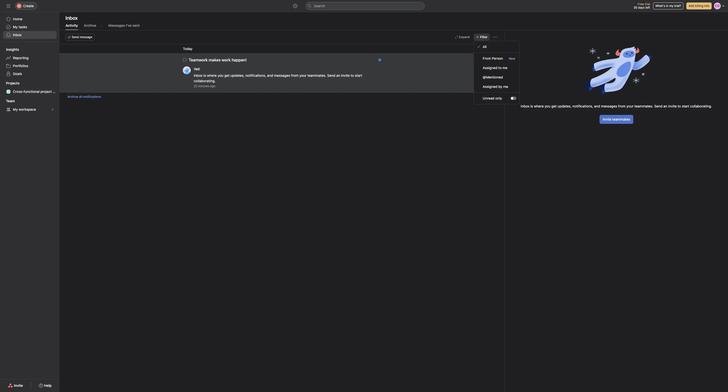 Task type: locate. For each thing, give the bounding box(es) containing it.
1 vertical spatial and
[[594, 104, 600, 108]]

0 horizontal spatial and
[[267, 73, 273, 78]]

hide sidebar image
[[6, 4, 10, 8]]

archive up message
[[84, 23, 96, 28]]

1 vertical spatial collaborating.
[[690, 104, 712, 108]]

1 vertical spatial send
[[327, 73, 335, 78]]

where inside yeti inbox is where you get updates, notifications, and messages from your teammates. send an invite to start collaborating. 22 minutes ago
[[207, 73, 217, 78]]

0 horizontal spatial your
[[300, 73, 307, 78]]

project
[[41, 90, 52, 94]]

where
[[207, 73, 217, 78], [534, 104, 544, 108]]

2 vertical spatial send
[[654, 104, 663, 108]]

you
[[218, 73, 223, 78], [545, 104, 551, 108]]

0 horizontal spatial notifications,
[[245, 73, 266, 78]]

and inside yeti inbox is where you get updates, notifications, and messages from your teammates. send an invite to start collaborating. 22 minutes ago
[[267, 73, 273, 78]]

free trial 30 days left
[[634, 2, 650, 9]]

free
[[638, 2, 644, 6]]

my for my tasks
[[13, 25, 18, 29]]

0 vertical spatial get
[[224, 73, 230, 78]]

archive left all
[[67, 95, 78, 99]]

1 vertical spatial assigned
[[483, 85, 498, 89]]

assigned up @mentioned
[[483, 66, 498, 70]]

create
[[23, 4, 34, 8]]

0 vertical spatial my
[[13, 25, 18, 29]]

from inside yeti inbox is where you get updates, notifications, and messages from your teammates. send an invite to start collaborating. 22 minutes ago
[[291, 73, 299, 78]]

archive all notifications
[[67, 95, 101, 99]]

1 horizontal spatial you
[[545, 104, 551, 108]]

teamwork makes work happen!
[[189, 58, 247, 62]]

0 horizontal spatial invite
[[14, 384, 23, 388]]

my down the team
[[13, 107, 18, 112]]

0 vertical spatial start
[[355, 73, 362, 78]]

add billing info
[[689, 4, 710, 8]]

0 horizontal spatial from
[[291, 73, 299, 78]]

messages up invite teammates
[[601, 104, 617, 108]]

only
[[495, 96, 502, 100]]

an
[[336, 73, 340, 78], [664, 104, 667, 108]]

and up 'archive all notifications' button
[[267, 73, 273, 78]]

2 my from the top
[[13, 107, 18, 112]]

my left tasks
[[13, 25, 18, 29]]

1 horizontal spatial an
[[664, 104, 667, 108]]

portfolios link
[[3, 62, 57, 70]]

30
[[634, 6, 637, 9]]

collaborating.
[[194, 79, 216, 83], [690, 104, 712, 108]]

1 horizontal spatial archive
[[84, 23, 96, 28]]

teamwork
[[189, 58, 208, 62]]

1 horizontal spatial notifications,
[[573, 104, 593, 108]]

1 horizontal spatial get
[[552, 104, 557, 108]]

assigned down @mentioned
[[483, 85, 498, 89]]

get
[[224, 73, 230, 78], [552, 104, 557, 108]]

1 horizontal spatial to
[[498, 66, 502, 70]]

days
[[638, 6, 645, 9]]

invite
[[341, 73, 350, 78], [668, 104, 677, 108]]

invite button
[[5, 382, 26, 391]]

inbox
[[66, 15, 78, 21], [13, 33, 22, 37], [194, 73, 202, 78], [521, 104, 530, 108]]

1 vertical spatial from
[[618, 104, 626, 108]]

workspace
[[19, 107, 36, 112]]

is
[[203, 73, 206, 78], [531, 104, 533, 108]]

plan
[[53, 90, 60, 94]]

0 horizontal spatial updates,
[[231, 73, 245, 78]]

invite inside invite button
[[14, 384, 23, 388]]

archive for archive
[[84, 23, 96, 28]]

1 horizontal spatial updates,
[[558, 104, 572, 108]]

teams element
[[0, 97, 60, 115]]

my tasks
[[13, 25, 27, 29]]

0 vertical spatial your
[[300, 73, 307, 78]]

0 vertical spatial send
[[72, 35, 79, 39]]

1 vertical spatial me
[[503, 85, 508, 89]]

cross-functional project plan
[[13, 90, 60, 94]]

more actions image
[[493, 35, 497, 39]]

0 vertical spatial where
[[207, 73, 217, 78]]

1 horizontal spatial and
[[594, 104, 600, 108]]

my tasks link
[[3, 23, 57, 31]]

1 vertical spatial is
[[531, 104, 533, 108]]

my inside teams element
[[13, 107, 18, 112]]

0 horizontal spatial you
[[218, 73, 223, 78]]

updates,
[[231, 73, 245, 78], [558, 104, 572, 108]]

archive
[[84, 23, 96, 28], [67, 95, 78, 99]]

my workspace link
[[3, 106, 57, 114]]

0 vertical spatial collaborating.
[[194, 79, 216, 83]]

0 vertical spatial invite
[[341, 73, 350, 78]]

minutes
[[198, 84, 209, 88]]

send
[[72, 35, 79, 39], [327, 73, 335, 78], [654, 104, 663, 108]]

0 horizontal spatial messages
[[274, 73, 290, 78]]

me for assigned to me
[[503, 66, 508, 70]]

1 vertical spatial my
[[13, 107, 18, 112]]

1 vertical spatial start
[[682, 104, 689, 108]]

0 vertical spatial an
[[336, 73, 340, 78]]

messages
[[108, 23, 125, 28]]

teammates.
[[308, 73, 326, 78], [635, 104, 653, 108]]

0 vertical spatial me
[[503, 66, 508, 70]]

1 horizontal spatial is
[[531, 104, 533, 108]]

0 horizontal spatial an
[[336, 73, 340, 78]]

1 vertical spatial teammates.
[[635, 104, 653, 108]]

inbox inside yeti inbox is where you get updates, notifications, and messages from your teammates. send an invite to start collaborating. 22 minutes ago
[[194, 73, 202, 78]]

invite for invite teammates
[[603, 117, 612, 122]]

and up invite teammates button
[[594, 104, 600, 108]]

22
[[194, 84, 197, 88]]

insights
[[6, 47, 19, 52]]

work happen!
[[222, 58, 247, 62]]

1 vertical spatial messages
[[601, 104, 617, 108]]

collaborating. inside yeti inbox is where you get updates, notifications, and messages from your teammates. send an invite to start collaborating. 22 minutes ago
[[194, 79, 216, 83]]

teammates
[[612, 117, 630, 122]]

assigned for assigned by me
[[483, 85, 498, 89]]

1 vertical spatial you
[[545, 104, 551, 108]]

me right by
[[503, 85, 508, 89]]

0 horizontal spatial to
[[351, 73, 354, 78]]

0 horizontal spatial archive
[[67, 95, 78, 99]]

0 vertical spatial assigned
[[483, 66, 498, 70]]

is inside yeti inbox is where you get updates, notifications, and messages from your teammates. send an invite to start collaborating. 22 minutes ago
[[203, 73, 206, 78]]

0 horizontal spatial get
[[224, 73, 230, 78]]

from
[[291, 73, 299, 78], [618, 104, 626, 108]]

inbox inside global "element"
[[13, 33, 22, 37]]

start
[[355, 73, 362, 78], [682, 104, 689, 108]]

cross-
[[13, 90, 24, 94]]

team button
[[0, 99, 15, 104]]

filter
[[480, 35, 488, 39]]

yeti inbox is where you get updates, notifications, and messages from your teammates. send an invite to start collaborating. 22 minutes ago
[[194, 67, 363, 88]]

1 horizontal spatial invite
[[603, 117, 612, 122]]

1 vertical spatial your
[[627, 104, 634, 108]]

@mentioned
[[483, 75, 503, 79]]

0 horizontal spatial start
[[355, 73, 362, 78]]

all
[[483, 45, 487, 49]]

invite inside invite teammates button
[[603, 117, 612, 122]]

1 vertical spatial invite
[[668, 104, 677, 108]]

1 vertical spatial invite
[[14, 384, 23, 388]]

0 vertical spatial archive
[[84, 23, 96, 28]]

1 vertical spatial archive
[[67, 95, 78, 99]]

1 assigned from the top
[[483, 66, 498, 70]]

me down person
[[503, 66, 508, 70]]

1 vertical spatial where
[[534, 104, 544, 108]]

help button
[[36, 382, 55, 391]]

1 vertical spatial to
[[351, 73, 354, 78]]

1 horizontal spatial invite
[[668, 104, 677, 108]]

0 horizontal spatial send
[[72, 35, 79, 39]]

projects element
[[0, 79, 60, 97]]

unread only
[[483, 96, 502, 100]]

0 vertical spatial you
[[218, 73, 223, 78]]

0 vertical spatial is
[[203, 73, 206, 78]]

1 horizontal spatial from
[[618, 104, 626, 108]]

teammates. inside yeti inbox is where you get updates, notifications, and messages from your teammates. send an invite to start collaborating. 22 minutes ago
[[308, 73, 326, 78]]

2 assigned from the top
[[483, 85, 498, 89]]

0 vertical spatial teammates.
[[308, 73, 326, 78]]

0 horizontal spatial teammates.
[[308, 73, 326, 78]]

0 vertical spatial to
[[498, 66, 502, 70]]

activity link
[[66, 23, 78, 30]]

assigned
[[483, 66, 498, 70], [483, 85, 498, 89]]

0 vertical spatial notifications,
[[245, 73, 266, 78]]

my inside global "element"
[[13, 25, 18, 29]]

start inside yeti inbox is where you get updates, notifications, and messages from your teammates. send an invite to start collaborating. 22 minutes ago
[[355, 73, 362, 78]]

2 vertical spatial to
[[678, 104, 681, 108]]

0 vertical spatial invite
[[603, 117, 612, 122]]

messages up 'archive all notifications' button
[[274, 73, 290, 78]]

0 horizontal spatial where
[[207, 73, 217, 78]]

0 horizontal spatial invite
[[341, 73, 350, 78]]

0 vertical spatial updates,
[[231, 73, 245, 78]]

0 horizontal spatial collaborating.
[[194, 79, 216, 83]]

1 horizontal spatial start
[[682, 104, 689, 108]]

to
[[498, 66, 502, 70], [351, 73, 354, 78], [678, 104, 681, 108]]

new
[[509, 57, 515, 61]]

1 horizontal spatial send
[[327, 73, 335, 78]]

1 horizontal spatial messages
[[601, 104, 617, 108]]

and
[[267, 73, 273, 78], [594, 104, 600, 108]]

send inside yeti inbox is where you get updates, notifications, and messages from your teammates. send an invite to start collaborating. 22 minutes ago
[[327, 73, 335, 78]]

me
[[503, 66, 508, 70], [503, 85, 508, 89]]

0 vertical spatial from
[[291, 73, 299, 78]]

archive inside 'archive all notifications' button
[[67, 95, 78, 99]]

sent
[[133, 23, 140, 28]]

messages
[[274, 73, 290, 78], [601, 104, 617, 108]]

0 horizontal spatial is
[[203, 73, 206, 78]]

0 vertical spatial messages
[[274, 73, 290, 78]]

person
[[492, 56, 503, 61]]

0 vertical spatial and
[[267, 73, 273, 78]]

notifications,
[[245, 73, 266, 78], [573, 104, 593, 108]]

1 my from the top
[[13, 25, 18, 29]]



Task type: describe. For each thing, give the bounding box(es) containing it.
trial?
[[674, 4, 681, 8]]

home
[[13, 17, 22, 21]]

assigned by me
[[483, 85, 508, 89]]

send message
[[72, 35, 92, 39]]

cross-functional project plan link
[[3, 88, 60, 96]]

expand button
[[453, 34, 472, 41]]

today
[[183, 47, 192, 51]]

team
[[6, 99, 15, 103]]

trial
[[645, 2, 650, 6]]

message
[[80, 35, 92, 39]]

portfolios
[[13, 64, 28, 68]]

1 horizontal spatial your
[[627, 104, 634, 108]]

projects button
[[0, 81, 19, 86]]

me for assigned by me
[[503, 85, 508, 89]]

what's in my trial?
[[655, 4, 681, 8]]

info
[[704, 4, 710, 8]]

search
[[314, 4, 325, 8]]

create button
[[15, 2, 37, 10]]

1 vertical spatial notifications,
[[573, 104, 593, 108]]

insights button
[[0, 47, 19, 52]]

help
[[44, 384, 52, 388]]

add
[[689, 4, 694, 8]]

i've
[[126, 23, 132, 28]]

makes
[[209, 58, 221, 62]]

updates, inside yeti inbox is where you get updates, notifications, and messages from your teammates. send an invite to start collaborating. 22 minutes ago
[[231, 73, 245, 78]]

functional
[[24, 90, 40, 94]]

filter button
[[474, 34, 490, 41]]

see details, my workspace image
[[51, 108, 54, 111]]

home link
[[3, 15, 57, 23]]

add billing info button
[[687, 2, 712, 9]]

yeti
[[194, 67, 200, 71]]

insights element
[[0, 45, 60, 79]]

to inside yeti inbox is where you get updates, notifications, and messages from your teammates. send an invite to start collaborating. 22 minutes ago
[[351, 73, 354, 78]]

reporting
[[13, 56, 29, 60]]

inbox is where you get updates, notifications, and messages from your teammates. send an invite to start collaborating.
[[521, 104, 712, 108]]

assigned for assigned to me
[[483, 66, 498, 70]]

1 vertical spatial get
[[552, 104, 557, 108]]

search list box
[[306, 2, 425, 10]]

1 vertical spatial updates,
[[558, 104, 572, 108]]

goals
[[13, 72, 22, 76]]

2 horizontal spatial send
[[654, 104, 663, 108]]

archive notification image
[[376, 59, 380, 63]]

what's in my trial? button
[[653, 2, 684, 9]]

messages inside yeti inbox is where you get updates, notifications, and messages from your teammates. send an invite to start collaborating. 22 minutes ago
[[274, 73, 290, 78]]

1 horizontal spatial collaborating.
[[690, 104, 712, 108]]

activity
[[66, 23, 78, 28]]

inbox link
[[3, 31, 57, 39]]

assigned to me
[[483, 66, 508, 70]]

from
[[483, 56, 491, 61]]

invite inside yeti inbox is where you get updates, notifications, and messages from your teammates. send an invite to start collaborating. 22 minutes ago
[[341, 73, 350, 78]]

archive link
[[84, 23, 96, 30]]

history image
[[293, 4, 297, 8]]

goals link
[[3, 70, 57, 78]]

billing
[[695, 4, 704, 8]]

left
[[646, 6, 650, 9]]

ago
[[210, 84, 215, 88]]

in
[[666, 4, 669, 8]]

messages i've sent
[[108, 23, 140, 28]]

you inside yeti inbox is where you get updates, notifications, and messages from your teammates. send an invite to start collaborating. 22 minutes ago
[[218, 73, 223, 78]]

global element
[[0, 12, 60, 42]]

from person
[[483, 56, 503, 61]]

unread
[[483, 96, 494, 100]]

1 horizontal spatial where
[[534, 104, 544, 108]]

tasks
[[19, 25, 27, 29]]

invite for invite
[[14, 384, 23, 388]]

archive all notifications button
[[60, 93, 505, 101]]

reporting link
[[3, 54, 57, 62]]

notifications
[[83, 95, 101, 99]]

archive for archive all notifications
[[67, 95, 78, 99]]

notifications, inside yeti inbox is where you get updates, notifications, and messages from your teammates. send an invite to start collaborating. 22 minutes ago
[[245, 73, 266, 78]]

send message button
[[66, 34, 94, 41]]

send inside button
[[72, 35, 79, 39]]

my workspace
[[13, 107, 36, 112]]

my for my workspace
[[13, 107, 18, 112]]

your inside yeti inbox is where you get updates, notifications, and messages from your teammates. send an invite to start collaborating. 22 minutes ago
[[300, 73, 307, 78]]

my
[[669, 4, 674, 8]]

an inside yeti inbox is where you get updates, notifications, and messages from your teammates. send an invite to start collaborating. 22 minutes ago
[[336, 73, 340, 78]]

invite teammates button
[[600, 115, 633, 124]]

invite teammates
[[603, 117, 630, 122]]

get inside yeti inbox is where you get updates, notifications, and messages from your teammates. send an invite to start collaborating. 22 minutes ago
[[224, 73, 230, 78]]

expand
[[459, 35, 470, 39]]

1 horizontal spatial teammates.
[[635, 104, 653, 108]]

messages i've sent link
[[108, 23, 140, 30]]

2 horizontal spatial to
[[678, 104, 681, 108]]

all
[[79, 95, 82, 99]]

1 vertical spatial an
[[664, 104, 667, 108]]

by
[[498, 85, 502, 89]]

search button
[[306, 2, 425, 10]]

projects
[[6, 81, 19, 85]]

what's
[[655, 4, 665, 8]]



Task type: vqa. For each thing, say whether or not it's contained in the screenshot.
the leftmost teammates.
yes



